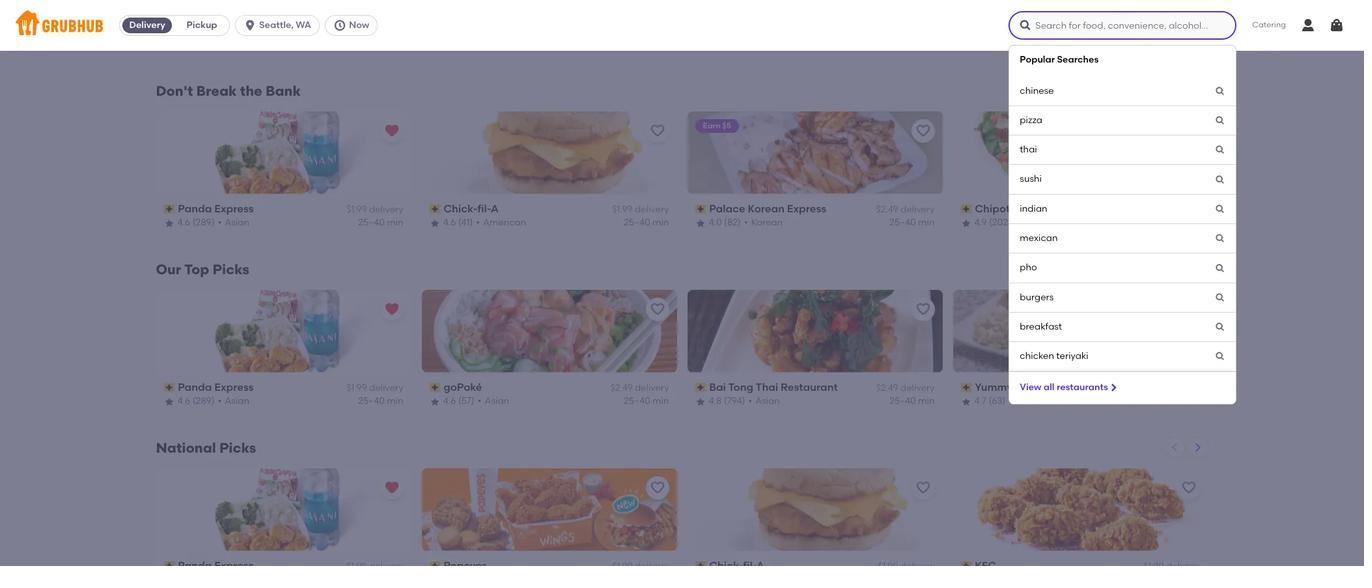 Task type: vqa. For each thing, say whether or not it's contained in the screenshot.
second Large from the right
no



Task type: describe. For each thing, give the bounding box(es) containing it.
(202)
[[990, 217, 1012, 228]]

catering button
[[1244, 11, 1296, 40]]

yummy kitchen link
[[961, 380, 1201, 395]]

subscription pass image inside the chipotle link
[[961, 205, 973, 214]]

25–40 min for "star icon" left of 4.6 (41)
[[624, 217, 669, 228]]

yummy kitchen
[[975, 381, 1055, 393]]

caret right icon image
[[1193, 442, 1204, 453]]

0 vertical spatial 4.6 (289)
[[443, 39, 481, 50]]

express for picks
[[214, 381, 254, 393]]

star icon image up our
[[164, 218, 174, 228]]

american
[[483, 217, 527, 228]]

delivery button
[[120, 15, 175, 36]]

chipotle link
[[961, 202, 1201, 217]]

star icon image right 40–55 min
[[430, 40, 440, 50]]

bai tong thai restaurant
[[710, 381, 838, 393]]

star icon image left 4.8
[[695, 396, 706, 407]]

chicken
[[1020, 351, 1055, 362]]

• asian for "star icon" right of 40–55 min
[[484, 39, 515, 50]]

(82)
[[724, 217, 741, 228]]

4.9
[[975, 217, 987, 228]]

seattle, wa
[[259, 20, 311, 31]]

star icon image left 4.6 (41)
[[430, 218, 440, 228]]

wa
[[296, 20, 311, 31]]

svg image for sushi
[[1216, 174, 1226, 185]]

view all restaurants
[[1020, 381, 1109, 393]]

$2.49 delivery for our top picks
[[877, 382, 935, 394]]

min for "star icon" over our
[[387, 217, 404, 228]]

25–40 min for "star icon" right of 40–55 min
[[624, 39, 669, 50]]

pho
[[1020, 262, 1038, 273]]

svg image for burgers
[[1216, 292, 1226, 303]]

break
[[196, 83, 237, 99]]

palace korean express
[[710, 203, 827, 215]]

40–55
[[358, 39, 385, 50]]

25–40 for "star icon" left of 4.9
[[1156, 217, 1182, 228]]

bowls
[[1022, 217, 1047, 228]]

• american
[[476, 217, 527, 228]]

sodo bento
[[178, 24, 242, 36]]

chinese
[[1020, 85, 1054, 96]]

catering
[[1253, 20, 1287, 30]]

seattle, wa button
[[235, 15, 325, 36]]

• asian for "star icon" to the left of 4.8
[[749, 396, 780, 407]]

$1.99 for our top picks
[[347, 382, 367, 394]]

4.6 for "star icon" over our
[[178, 217, 190, 228]]

restaurant
[[781, 381, 838, 393]]

4.6 (41)
[[443, 217, 473, 228]]

25–40 for "star icon" right of 40–55 min
[[624, 39, 651, 50]]

sushi
[[1020, 174, 1042, 185]]

25–40 min for "star icon" on the left of 4.0
[[890, 217, 935, 228]]

min for "star icon" to the left of 4.7
[[1184, 396, 1201, 407]]

tong
[[729, 381, 754, 393]]

25–40 min for "star icon" left of 4.9
[[1156, 217, 1201, 228]]

national
[[156, 440, 216, 456]]

Search for food, convenience, alcohol... search field
[[1009, 11, 1237, 40]]

4.6 (289) for don't break the bank
[[178, 217, 215, 228]]

40–55 min
[[358, 39, 404, 50]]

bank
[[266, 83, 301, 99]]

delivery for "star icon" to the left of 4.8
[[901, 382, 935, 394]]

thai
[[1020, 144, 1038, 155]]

bai
[[710, 381, 726, 393]]

4.8 (794)
[[709, 396, 746, 407]]

4.0
[[709, 217, 722, 228]]

now button
[[325, 15, 383, 36]]

fil-
[[478, 203, 491, 215]]

pickup button
[[175, 15, 229, 36]]

4.6 (57)
[[443, 396, 475, 407]]

svg image for chinese
[[1216, 86, 1226, 96]]

save this restaurant image
[[916, 123, 931, 139]]

4.0 (82)
[[709, 217, 741, 228]]

(289) for don't break the bank
[[193, 217, 215, 228]]

chick-
[[444, 203, 478, 215]]

palace
[[710, 203, 746, 215]]

1 vertical spatial picks
[[219, 440, 256, 456]]

top
[[184, 261, 209, 277]]

don't break the bank
[[156, 83, 301, 99]]

svg image inside seattle, wa button
[[244, 19, 257, 32]]

saved restaurant image
[[384, 301, 400, 317]]

4.7 (63)
[[975, 396, 1006, 407]]

searches
[[1058, 54, 1099, 65]]

star icon image left 4.6 (57) on the left bottom of page
[[430, 396, 440, 407]]

4.8
[[709, 396, 722, 407]]

$1.99 for don't break the bank
[[347, 204, 367, 215]]

breakfast
[[1020, 321, 1063, 332]]

delivery for "star icon" on the left of 4.0
[[901, 204, 935, 215]]

subscription pass image for panda
[[164, 205, 175, 214]]

(794)
[[724, 396, 746, 407]]

delivery for "star icon" left of 4.6 (41)
[[635, 204, 669, 215]]

$7.49 delivery
[[346, 26, 404, 37]]

svg image for thai
[[1216, 145, 1226, 155]]

restaurants
[[1057, 381, 1109, 393]]

svg image for mexican
[[1216, 233, 1226, 244]]

• asian for "star icon" to the left of 4.7
[[1009, 396, 1041, 407]]

$5
[[723, 121, 732, 130]]

25–40 for "star icon" to the left of 4.7
[[1156, 396, 1182, 407]]

thai
[[756, 381, 779, 393]]

• korean
[[745, 217, 783, 228]]

min for "star icon" left of 4.6 (57) on the left bottom of page
[[653, 396, 669, 407]]

earn
[[703, 121, 721, 130]]

$1.99 delivery for don't break the bank
[[347, 204, 404, 215]]

caret left icon image
[[1170, 442, 1180, 453]]

$7.49
[[346, 26, 367, 37]]

25–40 for "star icon" left of 4.6 (57) on the left bottom of page
[[624, 396, 651, 407]]

burgers
[[1020, 292, 1054, 303]]

delivery for "star icon" left of 4.6 (57) on the left bottom of page
[[635, 382, 669, 394]]

chick-fil-a
[[444, 203, 499, 215]]

korean for palace
[[748, 203, 785, 215]]

(63)
[[989, 396, 1006, 407]]

4.6 for "star icon" left of 4.6 (57) on the left bottom of page
[[443, 396, 456, 407]]

min for "star icon" left of 4.9
[[1184, 217, 1201, 228]]

(289) for our top picks
[[193, 396, 215, 407]]

gopoké
[[444, 381, 482, 393]]

star icon image left 4.7
[[961, 396, 972, 407]]



Task type: locate. For each thing, give the bounding box(es) containing it.
korean for •
[[751, 217, 783, 228]]

25–40 min for "star icon" left of 4.6 (57) on the left bottom of page
[[624, 396, 669, 407]]

25–40 min for "star icon" to the left of 4.7
[[1156, 396, 1201, 407]]

2 panda express from the top
[[178, 381, 254, 393]]

1 panda express from the top
[[178, 203, 254, 215]]

25–40 for "star icon" to the left of 4.8
[[890, 396, 916, 407]]

save this restaurant button
[[646, 119, 669, 143], [912, 119, 935, 143], [1178, 119, 1201, 143], [646, 298, 669, 321], [912, 298, 935, 321], [1178, 298, 1201, 321], [646, 476, 669, 499], [912, 476, 935, 499], [1178, 476, 1201, 499]]

1 list box from the left
[[0, 45, 1365, 566]]

view
[[1020, 381, 1042, 393]]

star icon image
[[430, 40, 440, 50], [164, 218, 174, 228], [430, 218, 440, 228], [695, 218, 706, 228], [961, 218, 972, 228], [164, 396, 174, 407], [430, 396, 440, 407], [695, 396, 706, 407], [961, 396, 972, 407]]

25–40 min for "star icon" to the left of 4.8
[[890, 396, 935, 407]]

25–40 min for "star icon" on top of national
[[358, 396, 404, 407]]

0 vertical spatial panda express
[[178, 203, 254, 215]]

0 vertical spatial korean
[[748, 203, 785, 215]]

saved restaurant image
[[384, 123, 400, 139], [384, 480, 400, 496]]

1 vertical spatial (289)
[[193, 217, 215, 228]]

chipotle
[[975, 203, 1020, 215]]

don't
[[156, 83, 193, 99]]

25–40 for "star icon" over our
[[358, 217, 385, 228]]

min for "star icon" on the left of 4.0
[[919, 217, 935, 228]]

min for "star icon" left of 4.6 (41)
[[653, 217, 669, 228]]

bento
[[212, 24, 242, 36]]

seattle,
[[259, 20, 294, 31]]

picks
[[213, 261, 250, 277], [219, 440, 256, 456]]

star icon image left 4.9
[[961, 218, 972, 228]]

subscription pass image
[[164, 26, 175, 35], [164, 205, 175, 214], [430, 205, 441, 214], [695, 205, 707, 214], [961, 205, 973, 214], [164, 562, 175, 566]]

delivery
[[369, 26, 404, 37], [369, 204, 404, 215], [635, 204, 669, 215], [901, 204, 935, 215], [369, 382, 404, 394], [635, 382, 669, 394], [901, 382, 935, 394]]

4.6
[[443, 39, 456, 50], [178, 217, 190, 228], [443, 217, 456, 228], [178, 396, 190, 407], [443, 396, 456, 407]]

sodo
[[178, 24, 210, 36]]

1 vertical spatial panda express
[[178, 381, 254, 393]]

indian
[[1020, 203, 1048, 214]]

1 vertical spatial 4.6 (289)
[[178, 217, 215, 228]]

25–40 for "star icon" on top of national
[[358, 396, 385, 407]]

delivery
[[129, 20, 165, 31]]

popular searches
[[1020, 54, 1099, 65]]

$2.49 delivery
[[877, 204, 935, 215], [611, 382, 669, 394], [877, 382, 935, 394]]

$1.99 delivery for our top picks
[[347, 382, 404, 394]]

now
[[349, 20, 370, 31]]

list box inside main navigation navigation
[[1009, 45, 1237, 405]]

(289)
[[458, 39, 481, 50], [193, 217, 215, 228], [193, 396, 215, 407]]

4.9 (202)
[[975, 217, 1012, 228]]

(41)
[[458, 217, 473, 228]]

subscription pass image
[[164, 383, 175, 392], [430, 383, 441, 392], [695, 383, 707, 392], [961, 383, 973, 392], [430, 562, 441, 566], [695, 562, 707, 566], [961, 562, 973, 566]]

• asian for "star icon" left of 4.6 (57) on the left bottom of page
[[478, 396, 510, 407]]

earn $5
[[703, 121, 732, 130]]

save this restaurant image
[[650, 123, 666, 139], [1181, 123, 1197, 139], [650, 301, 666, 317], [916, 301, 931, 317], [1181, 301, 1197, 317], [650, 480, 666, 496], [916, 480, 931, 496], [1181, 480, 1197, 496]]

min
[[387, 39, 404, 50], [653, 39, 669, 50], [387, 217, 404, 228], [653, 217, 669, 228], [919, 217, 935, 228], [1184, 217, 1201, 228], [387, 396, 404, 407], [653, 396, 669, 407], [919, 396, 935, 407], [1184, 396, 1201, 407]]

25–40 for "star icon" on the left of 4.0
[[890, 217, 916, 228]]

$2.49
[[877, 204, 899, 215], [611, 382, 633, 394], [877, 382, 899, 394]]

2 vertical spatial 4.6 (289)
[[178, 396, 215, 407]]

picks right top
[[213, 261, 250, 277]]

panda for break
[[178, 203, 212, 215]]

1 panda from the top
[[178, 203, 212, 215]]

$2.49 delivery for don't break the bank
[[877, 204, 935, 215]]

our
[[156, 261, 181, 277]]

star icon image left 4.0
[[695, 218, 706, 228]]

$1.99
[[347, 204, 367, 215], [613, 204, 633, 215], [347, 382, 367, 394]]

2 list box from the left
[[1009, 45, 1237, 405]]

yummy
[[975, 381, 1013, 393]]

25–40
[[624, 39, 651, 50], [358, 217, 385, 228], [624, 217, 651, 228], [890, 217, 916, 228], [1156, 217, 1182, 228], [358, 396, 385, 407], [624, 396, 651, 407], [890, 396, 916, 407], [1156, 396, 1182, 407]]

a
[[491, 203, 499, 215]]

korean down palace korean express
[[751, 217, 783, 228]]

saved restaurant button for don't break the bank
[[380, 119, 404, 143]]

$2.49 for don't break the bank
[[877, 204, 899, 215]]

pickup
[[187, 20, 217, 31]]

• bowls
[[1015, 217, 1047, 228]]

breakfast
[[164, 39, 206, 50]]

express for the
[[214, 203, 254, 215]]

1 vertical spatial korean
[[751, 217, 783, 228]]

picks right national
[[219, 440, 256, 456]]

min for "star icon" on top of national
[[387, 396, 404, 407]]

subscription pass image for sodo
[[164, 26, 175, 35]]

2 vertical spatial (289)
[[193, 396, 215, 407]]

1 saved restaurant button from the top
[[380, 119, 404, 143]]

teriyaki
[[1057, 351, 1089, 362]]

4.7
[[975, 396, 987, 407]]

popular
[[1020, 54, 1056, 65]]

3 saved restaurant button from the top
[[380, 476, 404, 499]]

chicken teriyaki
[[1020, 351, 1089, 362]]

panda up top
[[178, 203, 212, 215]]

25–40 min for "star icon" over our
[[358, 217, 404, 228]]

saved restaurant button
[[380, 119, 404, 143], [380, 298, 404, 321], [380, 476, 404, 499]]

delivery for "star icon" over our
[[369, 204, 404, 215]]

all
[[1044, 381, 1055, 393]]

pizza
[[1020, 115, 1043, 126]]

panda express for top
[[178, 381, 254, 393]]

subscription pass image for palace
[[695, 205, 707, 214]]

4.6 (289)
[[443, 39, 481, 50], [178, 217, 215, 228], [178, 396, 215, 407]]

saved restaurant button for our top picks
[[380, 298, 404, 321]]

panda express
[[178, 203, 254, 215], [178, 381, 254, 393]]

svg image
[[1330, 18, 1345, 33], [244, 19, 257, 32], [1020, 19, 1033, 32], [1216, 115, 1226, 126], [1216, 204, 1226, 214], [1216, 263, 1226, 273], [1216, 351, 1226, 362], [1109, 382, 1119, 393]]

1 vertical spatial saved restaurant image
[[384, 480, 400, 496]]

0 vertical spatial panda
[[178, 203, 212, 215]]

asian
[[491, 39, 515, 50], [225, 217, 250, 228], [225, 396, 250, 407], [485, 396, 510, 407], [756, 396, 780, 407], [1016, 396, 1041, 407]]

panda express up "national picks"
[[178, 381, 254, 393]]

delivery for "star icon" on top of national
[[369, 382, 404, 394]]

subscription pass image for chick-
[[430, 205, 441, 214]]

(57)
[[458, 396, 475, 407]]

min for "star icon" right of 40–55 min
[[653, 39, 669, 50]]

4.6 for "star icon" left of 4.6 (41)
[[443, 217, 456, 228]]

national picks
[[156, 440, 256, 456]]

$2.49 for our top picks
[[877, 382, 899, 394]]

mexican
[[1020, 233, 1058, 244]]

25–40 min
[[624, 39, 669, 50], [358, 217, 404, 228], [624, 217, 669, 228], [890, 217, 935, 228], [1156, 217, 1201, 228], [358, 396, 404, 407], [624, 396, 669, 407], [890, 396, 935, 407], [1156, 396, 1201, 407]]

• asian for "star icon" on top of national
[[218, 396, 250, 407]]

4.6 (289) for our top picks
[[178, 396, 215, 407]]

svg image
[[1301, 18, 1317, 33], [334, 19, 347, 32], [1216, 86, 1226, 96], [1216, 145, 1226, 155], [1216, 174, 1226, 185], [1216, 233, 1226, 244], [1216, 292, 1226, 303], [1216, 322, 1226, 332]]

main navigation navigation
[[0, 0, 1365, 566]]

panda express up our top picks
[[178, 203, 254, 215]]

the
[[240, 83, 262, 99]]

1 saved restaurant image from the top
[[384, 123, 400, 139]]

4.6 for "star icon" on top of national
[[178, 396, 190, 407]]

$1.99 delivery
[[347, 204, 404, 215], [613, 204, 669, 215], [347, 382, 404, 394]]

svg image inside now button
[[334, 19, 347, 32]]

•
[[484, 39, 487, 50], [218, 217, 222, 228], [476, 217, 480, 228], [745, 217, 748, 228], [1015, 217, 1019, 228], [218, 396, 222, 407], [478, 396, 482, 407], [749, 396, 752, 407], [1009, 396, 1013, 407]]

kitchen
[[1016, 381, 1055, 393]]

our top picks
[[156, 261, 250, 277]]

2 saved restaurant button from the top
[[380, 298, 404, 321]]

• asian
[[484, 39, 515, 50], [218, 217, 250, 228], [218, 396, 250, 407], [478, 396, 510, 407], [749, 396, 780, 407], [1009, 396, 1041, 407]]

0 vertical spatial picks
[[213, 261, 250, 277]]

svg image for breakfast
[[1216, 322, 1226, 332]]

2 panda from the top
[[178, 381, 212, 393]]

panda for top
[[178, 381, 212, 393]]

1 vertical spatial saved restaurant button
[[380, 298, 404, 321]]

0 vertical spatial (289)
[[458, 39, 481, 50]]

panda express for break
[[178, 203, 254, 215]]

subscription pass image inside yummy kitchen link
[[961, 383, 973, 392]]

25–40 for "star icon" left of 4.6 (41)
[[624, 217, 651, 228]]

min for "star icon" to the left of 4.8
[[919, 396, 935, 407]]

0 vertical spatial saved restaurant button
[[380, 119, 404, 143]]

star icon image up national
[[164, 396, 174, 407]]

• asian for "star icon" over our
[[218, 217, 250, 228]]

list box
[[0, 45, 1365, 566], [1009, 45, 1237, 405]]

2 vertical spatial saved restaurant button
[[380, 476, 404, 499]]

korean up • korean
[[748, 203, 785, 215]]

panda
[[178, 203, 212, 215], [178, 381, 212, 393]]

2 saved restaurant image from the top
[[384, 480, 400, 496]]

0 vertical spatial saved restaurant image
[[384, 123, 400, 139]]

panda up national
[[178, 381, 212, 393]]

1 vertical spatial panda
[[178, 381, 212, 393]]

express
[[214, 203, 254, 215], [788, 203, 827, 215], [214, 381, 254, 393]]



